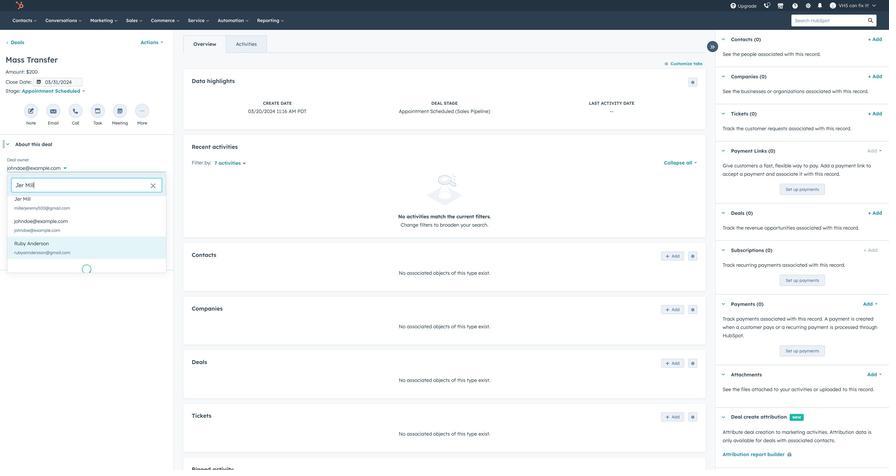 Task type: vqa. For each thing, say whether or not it's contained in the screenshot.
Contact to the top
no



Task type: locate. For each thing, give the bounding box(es) containing it.
email image
[[50, 108, 56, 115]]

more image
[[139, 108, 145, 115]]

navigation
[[183, 35, 267, 53]]

Search search field
[[11, 178, 162, 192]]

1 vertical spatial caret image
[[722, 76, 726, 77]]

caret image
[[722, 38, 726, 40], [722, 76, 726, 77], [722, 416, 726, 418]]

3 caret image from the top
[[722, 416, 726, 418]]

menu
[[727, 0, 881, 11]]

caret image
[[722, 113, 726, 114], [6, 143, 10, 145], [722, 150, 726, 152], [722, 212, 726, 214], [722, 249, 726, 251], [722, 303, 726, 305], [722, 374, 726, 375]]

1 caret image from the top
[[722, 38, 726, 40]]

Search HubSpot search field
[[792, 15, 865, 26]]

call image
[[72, 108, 79, 115]]

-- text field
[[7, 180, 166, 192]]

list box
[[7, 192, 166, 280]]

marketplaces image
[[778, 3, 784, 9]]

2 vertical spatial caret image
[[722, 416, 726, 418]]

0 vertical spatial caret image
[[722, 38, 726, 40]]

alert
[[192, 174, 698, 229]]

clear input image
[[150, 183, 156, 189]]



Task type: describe. For each thing, give the bounding box(es) containing it.
meeting image
[[117, 108, 123, 115]]

jacob simon image
[[830, 2, 836, 9]]

2 caret image from the top
[[722, 76, 726, 77]]

note image
[[28, 108, 34, 115]]

task image
[[95, 108, 101, 115]]

MM/DD/YYYY text field
[[33, 78, 83, 86]]



